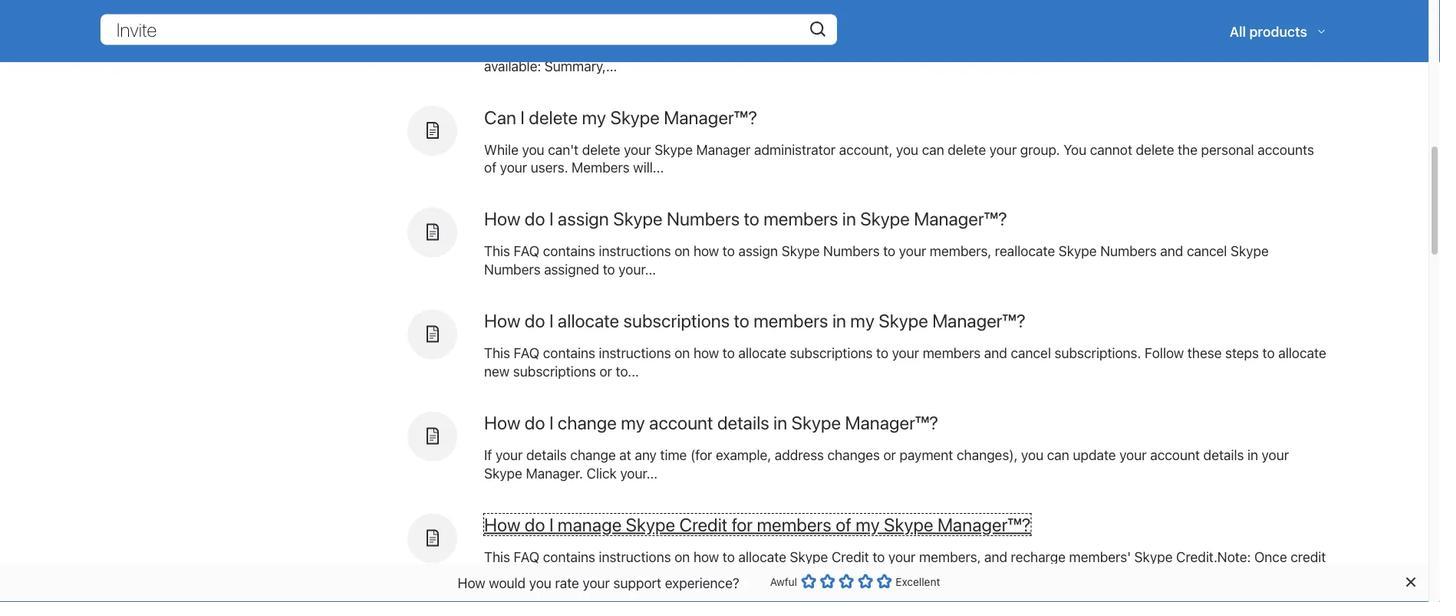 Task type: locate. For each thing, give the bounding box(es) containing it.
1 horizontal spatial reports
[[598, 4, 655, 26]]

i for manage
[[550, 514, 554, 536]]

how up if at left bottom
[[484, 412, 521, 434]]

subscriptions.
[[1055, 345, 1142, 362]]

delete left group.
[[948, 141, 987, 158]]

i left the manage
[[550, 514, 554, 536]]

allocate inside this faq contains instructions on how to allocate skype credit to your members, and recharge members' skype credit.note: once credit has been allocated, you...
[[739, 549, 787, 566]]

and inside this faq contains instructions on how to allocate skype credit to your members, and recharge members' skype credit.note: once credit has been allocated, you...
[[985, 549, 1008, 566]]

2 instructions from the top
[[599, 345, 671, 362]]

i for assign
[[550, 208, 554, 230]]

how down how do i assign skype numbers to members in skype manager™? on the top
[[694, 243, 720, 260]]

track
[[871, 39, 902, 56]]

1 vertical spatial faq
[[514, 345, 540, 362]]

2 vertical spatial how
[[694, 549, 720, 566]]

of down while
[[484, 159, 497, 176]]

1 vertical spatial can
[[1048, 447, 1070, 464]]

0 horizontal spatial can
[[922, 141, 945, 158]]

instructions
[[599, 243, 671, 260], [599, 345, 671, 362], [599, 549, 671, 566]]

credit up how would you rate your support experience? list box
[[832, 549, 870, 566]]

2 this from the top
[[484, 345, 510, 362]]

details
[[718, 412, 770, 434], [527, 447, 567, 464], [1204, 447, 1245, 464]]

click
[[587, 465, 617, 482]]

3 instructions from the top
[[599, 549, 671, 566]]

or inside the if your details change at any time (for example, address changes or payment changes), you can update your account details in your skype manager. click your...
[[884, 447, 897, 464]]

delete
[[529, 106, 578, 128], [582, 141, 621, 158], [948, 141, 987, 158], [1137, 141, 1175, 158]]

change for my
[[558, 412, 617, 434]]

manager
[[616, 39, 670, 56], [697, 141, 751, 158]]

your inside this faq contains instructions on how to allocate subscriptions to your members and cancel subscriptions. follow these steps to allocate new subscriptions or to...
[[893, 345, 920, 362]]

credit
[[680, 514, 728, 536], [832, 549, 870, 566]]

0 vertical spatial credit
[[680, 514, 728, 536]]

instructions up "you..."
[[599, 549, 671, 566]]

1 vertical spatial account
[[1151, 447, 1201, 464]]

allocate up awful
[[739, 549, 787, 566]]

1 horizontal spatial manager
[[697, 141, 751, 158]]

to
[[744, 208, 760, 230], [723, 243, 735, 260], [884, 243, 896, 260], [603, 261, 615, 278], [734, 310, 750, 332], [723, 345, 735, 362], [877, 345, 889, 362], [1263, 345, 1276, 362], [723, 549, 735, 566], [873, 549, 885, 566]]

0 horizontal spatial or
[[600, 363, 613, 380]]

how do i allocate subscriptions to members in my skype manager™? link
[[484, 310, 1026, 332]]

3 on from the top
[[675, 549, 690, 566]]

how do i assign skype numbers to members in skype manager™? link
[[484, 208, 1008, 230]]

change inside the if your details change at any time (for example, address changes or payment changes), you can update your account details in your skype manager. click your...
[[571, 447, 616, 464]]

this inside this faq contains instructions on how to allocate subscriptions to your members and cancel subscriptions. follow these steps to allocate new subscriptions or to...
[[484, 345, 510, 362]]

2 on from the top
[[675, 345, 690, 362]]

1 vertical spatial contains
[[543, 345, 596, 362]]

this inside the "this faq contains instructions on how to assign skype numbers to your members, reallocate skype numbers and cancel skype numbers assigned to your..."
[[484, 243, 510, 260]]

do left view
[[525, 4, 545, 26]]

manager inside while you can't delete your skype manager administrator account, you can delete your group. you cannot delete the personal accounts of your users. members will...
[[697, 141, 751, 158]]

contains inside the "this faq contains instructions on how to assign skype numbers to your members, reallocate skype numbers and cancel skype numbers assigned to your..."
[[543, 243, 596, 260]]

numbers
[[667, 208, 740, 230], [824, 243, 880, 260], [1101, 243, 1157, 260], [484, 261, 541, 278]]

your... down any
[[621, 465, 658, 482]]

0 vertical spatial faq
[[514, 243, 540, 260]]

assign up "assigned"
[[558, 208, 609, 230]]

types
[[1215, 39, 1250, 56]]

provide
[[673, 39, 719, 56]]

allocate
[[558, 310, 620, 332], [739, 345, 787, 362], [1279, 345, 1327, 362], [739, 549, 787, 566]]

reallocate
[[996, 243, 1056, 260]]

a
[[723, 39, 730, 56]]

option
[[802, 574, 817, 590], [820, 574, 836, 590], [839, 574, 855, 590], [858, 574, 873, 590], [877, 574, 892, 590]]

1 vertical spatial on
[[675, 345, 690, 362]]

0 vertical spatial your...
[[619, 261, 656, 278]]

1 vertical spatial assign
[[739, 243, 778, 260]]

4 do from the top
[[525, 412, 545, 434]]

3 how from the top
[[694, 549, 720, 566]]

on up how do i change my account details in skype manager™? link
[[675, 345, 690, 362]]

subscriptions
[[624, 310, 730, 332], [790, 345, 873, 362], [513, 363, 596, 380]]

on inside the "this faq contains instructions on how to assign skype numbers to your members, reallocate skype numbers and cancel skype numbers assigned to your..."
[[675, 243, 690, 260]]

to...
[[616, 363, 639, 380]]

or right changes
[[884, 447, 897, 464]]

example,
[[716, 447, 772, 464]]

members, up excellent
[[920, 549, 981, 566]]

personal
[[1202, 141, 1255, 158]]

summary,...
[[545, 57, 618, 74]]

0 vertical spatial instructions
[[599, 243, 671, 260]]

1 horizontal spatial assign
[[739, 243, 778, 260]]

or left the to...
[[600, 363, 613, 380]]

reports right view
[[598, 4, 655, 26]]

credit inside this faq contains instructions on how to allocate skype credit to your members, and recharge members' skype credit.note: once credit has been allocated, you...
[[832, 549, 870, 566]]

contains inside this faq contains instructions on how to allocate subscriptions to your members and cancel subscriptions. follow these steps to allocate new subscriptions or to...
[[543, 345, 596, 362]]

2 vertical spatial subscriptions
[[513, 363, 596, 380]]

2 vertical spatial faq
[[514, 549, 540, 566]]

been
[[510, 567, 541, 584]]

(for
[[691, 447, 713, 464]]

my up members
[[582, 106, 607, 128]]

0 horizontal spatial cancel
[[1011, 345, 1052, 362]]

contains
[[543, 243, 596, 260], [543, 345, 596, 362], [543, 549, 596, 566]]

2 how from the top
[[694, 345, 720, 362]]

2 vertical spatial contains
[[543, 549, 596, 566]]

0 vertical spatial cancel
[[1188, 243, 1228, 260]]

contains for allocate
[[543, 345, 596, 362]]

instructions inside this faq contains instructions on how to allocate skype credit to your members, and recharge members' skype credit.note: once credit has been allocated, you...
[[599, 549, 671, 566]]

of inside while you can't delete your skype manager administrator account, you can delete your group. you cannot delete the personal accounts of your users. members will...
[[484, 159, 497, 176]]

5 do from the top
[[525, 514, 545, 536]]

1 vertical spatial how
[[694, 345, 720, 362]]

2 faq from the top
[[514, 345, 540, 362]]

address
[[775, 447, 824, 464]]

faq for assign
[[514, 243, 540, 260]]

5 option from the left
[[877, 574, 892, 590]]

this for how do i assign skype numbers to members in skype manager™?
[[484, 243, 510, 260]]

how up new
[[484, 310, 521, 332]]

how for credit
[[694, 549, 720, 566]]

if your details change at any time (for example, address changes or payment changes), you can update your account details in your skype manager. click your...
[[484, 447, 1290, 482]]

in inside the if your details change at any time (for example, address changes or payment changes), you can update your account details in your skype manager. click your...
[[1248, 447, 1259, 464]]

of
[[802, 39, 815, 56], [905, 39, 918, 56], [1064, 39, 1076, 56], [1253, 39, 1266, 56], [484, 159, 497, 176], [836, 514, 852, 536]]

account,
[[840, 141, 893, 158]]

faq inside the "this faq contains instructions on how to assign skype numbers to your members, reallocate skype numbers and cancel skype numbers assigned to your..."
[[514, 243, 540, 260]]

2 option from the left
[[820, 574, 836, 590]]

assign down how do i assign skype numbers to members in skype manager™? on the top
[[739, 243, 778, 260]]

manager left administrator
[[697, 141, 751, 158]]

1 vertical spatial and
[[985, 345, 1008, 362]]

4 option from the left
[[858, 574, 873, 590]]

how down how do i allocate subscriptions to members in my skype manager™?
[[694, 345, 720, 362]]

0 horizontal spatial manager
[[616, 39, 670, 56]]

this inside this faq contains instructions on how to allocate skype credit to your members, and recharge members' skype credit.note: once credit has been allocated, you...
[[484, 549, 510, 566]]

credit left the for
[[680, 514, 728, 536]]

members, inside this faq contains instructions on how to allocate skype credit to your members, and recharge members' skype credit.note: once credit has been allocated, you...
[[920, 549, 981, 566]]

how for how would you rate your support experience?
[[458, 575, 486, 592]]

reports
[[598, 4, 655, 26], [512, 39, 556, 56], [1269, 39, 1314, 56]]

this
[[484, 243, 510, 260], [484, 345, 510, 362], [484, 549, 510, 566]]

allocate down "assigned"
[[558, 310, 620, 332]]

delete up members
[[582, 141, 621, 158]]

instructions for allocate
[[599, 345, 671, 362]]

assigned
[[544, 261, 600, 278]]

do for allocate
[[525, 310, 545, 332]]

do up been
[[525, 514, 545, 536]]

on down how do i assign skype numbers to members in skype manager™? on the top
[[675, 243, 690, 260]]

1 horizontal spatial or
[[884, 447, 897, 464]]

1 vertical spatial or
[[884, 447, 897, 464]]

while
[[484, 141, 519, 158]]

1 vertical spatial subscriptions
[[790, 345, 873, 362]]

your inside the "this faq contains instructions on how to assign skype numbers to your members, reallocate skype numbers and cancel skype numbers assigned to your..."
[[900, 243, 927, 260]]

would
[[489, 575, 526, 592]]

how up experience? on the bottom of page
[[694, 549, 720, 566]]

company's
[[952, 39, 1019, 56]]

0 vertical spatial subscriptions
[[624, 310, 730, 332]]

can
[[922, 141, 945, 158], [1048, 447, 1070, 464]]

0 vertical spatial account
[[649, 412, 714, 434]]

0 horizontal spatial subscriptions
[[513, 363, 596, 380]]

do down "assigned"
[[525, 310, 545, 332]]

i up "manager."
[[550, 412, 554, 434]]

in
[[659, 4, 673, 26], [560, 39, 570, 56], [843, 208, 857, 230], [833, 310, 847, 332], [774, 412, 788, 434], [1248, 447, 1259, 464]]

1 vertical spatial credit
[[832, 549, 870, 566]]

1 vertical spatial this
[[484, 345, 510, 362]]

1 horizontal spatial credit
[[832, 549, 870, 566]]

delete up the "can't"
[[529, 106, 578, 128]]

on for credit
[[675, 549, 690, 566]]

your
[[921, 39, 948, 56], [624, 141, 651, 158], [990, 141, 1017, 158], [500, 159, 528, 176], [900, 243, 927, 260], [893, 345, 920, 362], [496, 447, 523, 464], [1120, 447, 1147, 464], [1262, 447, 1290, 464], [889, 549, 916, 566], [583, 575, 610, 592]]

0 horizontal spatial credit
[[680, 514, 728, 536]]

my up 'at'
[[621, 412, 645, 434]]

your... right "assigned"
[[619, 261, 656, 278]]

instructions up the to...
[[599, 345, 671, 362]]

2 contains from the top
[[543, 345, 596, 362]]

and inside the "this faq contains instructions on how to assign skype numbers to your members, reallocate skype numbers and cancel skype numbers assigned to your..."
[[1161, 243, 1184, 260]]

cancel inside the "this faq contains instructions on how to assign skype numbers to your members, reallocate skype numbers and cancel skype numbers assigned to your..."
[[1188, 243, 1228, 260]]

how
[[484, 4, 521, 26], [484, 208, 521, 230], [484, 310, 521, 332], [484, 412, 521, 434], [484, 514, 521, 536], [458, 575, 486, 592]]

you
[[522, 141, 545, 158], [897, 141, 919, 158], [1022, 447, 1044, 464], [529, 575, 552, 592]]

your...
[[619, 261, 656, 278], [621, 465, 658, 482]]

instructions up "assigned"
[[599, 243, 671, 260]]

assign inside the "this faq contains instructions on how to assign skype numbers to your members, reallocate skype numbers and cancel skype numbers assigned to your..."
[[739, 243, 778, 260]]

instructions for manage
[[599, 549, 671, 566]]

on up experience? on the bottom of page
[[675, 549, 690, 566]]

how up has
[[484, 514, 521, 536]]

members, inside the "this faq contains instructions on how to assign skype numbers to your members, reallocate skype numbers and cancel skype numbers assigned to your..."
[[930, 243, 992, 260]]

can right account,
[[922, 141, 945, 158]]

this for how do i allocate subscriptions to members in my skype manager™?
[[484, 345, 510, 362]]

1 contains from the top
[[543, 243, 596, 260]]

or
[[600, 363, 613, 380], [884, 447, 897, 464]]

1 faq from the top
[[514, 243, 540, 260]]

you right changes),
[[1022, 447, 1044, 464]]

0 vertical spatial members,
[[930, 243, 992, 260]]

0 vertical spatial this
[[484, 243, 510, 260]]

members, left reallocate
[[930, 243, 992, 260]]

2 do from the top
[[525, 208, 545, 230]]

how inside this faq contains instructions on how to allocate skype credit to your members, and recharge members' skype credit.note: once credit has been allocated, you...
[[694, 549, 720, 566]]

0 vertical spatial assign
[[558, 208, 609, 230]]

1 vertical spatial change
[[571, 447, 616, 464]]

0 vertical spatial and
[[1161, 243, 1184, 260]]

can left the update
[[1048, 447, 1070, 464]]

members
[[572, 159, 630, 176]]

of right usage
[[1064, 39, 1076, 56]]

how inside this faq contains instructions on how to allocate subscriptions to your members and cancel subscriptions. follow these steps to allocate new subscriptions or to...
[[694, 345, 720, 362]]

how up the at the top left of page
[[484, 4, 521, 26]]

1 horizontal spatial subscriptions
[[624, 310, 730, 332]]

support
[[614, 575, 662, 592]]

i left view
[[550, 4, 554, 26]]

how inside the "this faq contains instructions on how to assign skype numbers to your members, reallocate skype numbers and cancel skype numbers assigned to your..."
[[694, 243, 720, 260]]

how would you rate your support experience?
[[458, 575, 740, 592]]

0 vertical spatial manager
[[616, 39, 670, 56]]

do for change
[[525, 412, 545, 434]]

faq inside this faq contains instructions on how to allocate skype credit to your members, and recharge members' skype credit.note: once credit has been allocated, you...
[[514, 549, 540, 566]]

1 option from the left
[[802, 574, 817, 590]]

you right account,
[[897, 141, 919, 158]]

2 horizontal spatial subscriptions
[[790, 345, 873, 362]]

how for how do i allocate subscriptions to members in my skype manager™?
[[484, 310, 521, 332]]

1 vertical spatial your...
[[621, 465, 658, 482]]

do up "manager."
[[525, 412, 545, 434]]

on
[[675, 243, 690, 260], [675, 345, 690, 362], [675, 549, 690, 566]]

do down users.
[[525, 208, 545, 230]]

you...
[[607, 567, 641, 584]]

2 vertical spatial this
[[484, 549, 510, 566]]

how down while
[[484, 208, 521, 230]]

on inside this faq contains instructions on how to allocate subscriptions to your members and cancel subscriptions. follow these steps to allocate new subscriptions or to...
[[675, 345, 690, 362]]

my
[[582, 106, 607, 128], [851, 310, 875, 332], [621, 412, 645, 434], [856, 514, 880, 536]]

1 vertical spatial instructions
[[599, 345, 671, 362]]

1 on from the top
[[675, 243, 690, 260]]

1 horizontal spatial can
[[1048, 447, 1070, 464]]

0 vertical spatial or
[[600, 363, 613, 380]]

i down "assigned"
[[550, 310, 554, 332]]

faq inside this faq contains instructions on how to allocate subscriptions to your members and cancel subscriptions. follow these steps to allocate new subscriptions or to...
[[514, 345, 540, 362]]

do for manage
[[525, 514, 545, 536]]

cannot
[[1091, 141, 1133, 158]]

change
[[558, 412, 617, 434], [571, 447, 616, 464]]

manager down "how do i view reports in skype manager™?" link at top
[[616, 39, 670, 56]]

assign
[[558, 208, 609, 230], [739, 243, 778, 260]]

2 vertical spatial instructions
[[599, 549, 671, 566]]

1 vertical spatial cancel
[[1011, 345, 1052, 362]]

1 horizontal spatial account
[[1151, 447, 1201, 464]]

on for to
[[675, 345, 690, 362]]

1 instructions from the top
[[599, 243, 671, 260]]

0 vertical spatial on
[[675, 243, 690, 260]]

i right can
[[521, 106, 525, 128]]

members, for skype
[[920, 549, 981, 566]]

awful
[[771, 576, 798, 588]]

your... inside the if your details change at any time (for example, address changes or payment changes), you can update your account details in your skype manager. click your...
[[621, 465, 658, 482]]

your inside the reports in skype manager provide a useful way of keeping track of your company's usage of skype. there are four types of reports available: summary,...
[[921, 39, 948, 56]]

0 vertical spatial change
[[558, 412, 617, 434]]

on inside this faq contains instructions on how to allocate skype credit to your members, and recharge members' skype credit.note: once credit has been allocated, you...
[[675, 549, 690, 566]]

0 horizontal spatial account
[[649, 412, 714, 434]]

1 do from the top
[[525, 4, 545, 26]]

1 how from the top
[[694, 243, 720, 260]]

reports right types
[[1269, 39, 1314, 56]]

and
[[1161, 243, 1184, 260], [985, 345, 1008, 362], [985, 549, 1008, 566]]

reports up available: at the left of the page
[[512, 39, 556, 56]]

has
[[484, 567, 506, 584]]

1 vertical spatial members,
[[920, 549, 981, 566]]

2 vertical spatial and
[[985, 549, 1008, 566]]

3 contains from the top
[[543, 549, 596, 566]]

3 faq from the top
[[514, 549, 540, 566]]

account
[[649, 412, 714, 434], [1151, 447, 1201, 464]]

1 vertical spatial manager
[[697, 141, 751, 158]]

how do i manage skype credit for members of my skype manager™? link
[[484, 514, 1032, 536]]

how left would
[[458, 575, 486, 592]]

0 vertical spatial how
[[694, 243, 720, 260]]

1 horizontal spatial cancel
[[1188, 243, 1228, 260]]

i for change
[[550, 412, 554, 434]]

i for view
[[550, 4, 554, 26]]

i down users.
[[550, 208, 554, 230]]

how for how do i change my account details in skype manager™?
[[484, 412, 521, 434]]

contains inside this faq contains instructions on how to allocate skype credit to your members, and recharge members' skype credit.note: once credit has been allocated, you...
[[543, 549, 596, 566]]

Search Skype Support text field
[[101, 14, 838, 45]]

or inside this faq contains instructions on how to allocate subscriptions to your members and cancel subscriptions. follow these steps to allocate new subscriptions or to...
[[600, 363, 613, 380]]

2 vertical spatial on
[[675, 549, 690, 566]]

credit.note:
[[1177, 549, 1252, 566]]

instructions inside this faq contains instructions on how to allocate subscriptions to your members and cancel subscriptions. follow these steps to allocate new subscriptions or to...
[[599, 345, 671, 362]]

3 this from the top
[[484, 549, 510, 566]]

0 vertical spatial can
[[922, 141, 945, 158]]

while you can't delete your skype manager administrator account, you can delete your group. you cannot delete the personal accounts of your users. members will...
[[484, 141, 1315, 176]]

0 vertical spatial contains
[[543, 243, 596, 260]]

instructions for assign
[[599, 243, 671, 260]]

1 this from the top
[[484, 243, 510, 260]]

0 horizontal spatial assign
[[558, 208, 609, 230]]

instructions inside the "this faq contains instructions on how to assign skype numbers to your members, reallocate skype numbers and cancel skype numbers assigned to your..."
[[599, 243, 671, 260]]

skype inside the if your details change at any time (for example, address changes or payment changes), you can update your account details in your skype manager. click your...
[[484, 465, 523, 482]]

3 do from the top
[[525, 310, 545, 332]]

manager™?
[[731, 4, 824, 26], [664, 106, 758, 128], [914, 208, 1008, 230], [933, 310, 1026, 332], [846, 412, 939, 434], [938, 514, 1032, 536]]



Task type: vqa. For each thing, say whether or not it's contained in the screenshot.
Sign in "link"
no



Task type: describe. For each thing, give the bounding box(es) containing it.
if
[[484, 447, 492, 464]]

excellent
[[896, 576, 941, 588]]

manage
[[558, 514, 622, 536]]

of up how would you rate your support experience? list box
[[836, 514, 852, 536]]

usage
[[1023, 39, 1060, 56]]

how do i view reports in skype manager™? link
[[484, 4, 824, 26]]

users.
[[531, 159, 568, 176]]

can't
[[548, 141, 579, 158]]

my up this faq contains instructions on how to allocate skype credit to your members, and recharge members' skype credit.note: once credit has been allocated, you...
[[856, 514, 880, 536]]

way
[[775, 39, 799, 56]]

these
[[1188, 345, 1223, 362]]

2 horizontal spatial reports
[[1269, 39, 1314, 56]]

1 horizontal spatial details
[[718, 412, 770, 434]]

can i delete my skype manager™? link
[[484, 106, 758, 128]]

can i delete my skype manager™?
[[484, 106, 758, 128]]

are
[[1164, 39, 1184, 56]]

this faq contains instructions on how to assign skype numbers to your members, reallocate skype numbers and cancel skype numbers assigned to your...
[[484, 243, 1270, 278]]

allocate right steps
[[1279, 345, 1327, 362]]

credit
[[1291, 549, 1327, 566]]

how do i change my account details in skype manager™?
[[484, 412, 939, 434]]

members'
[[1070, 549, 1132, 566]]

delete left 'the'
[[1137, 141, 1175, 158]]

useful
[[734, 39, 771, 56]]

cancel inside this faq contains instructions on how to allocate subscriptions to your members and cancel subscriptions. follow these steps to allocate new subscriptions or to...
[[1011, 345, 1052, 362]]

your inside this faq contains instructions on how to allocate skype credit to your members, and recharge members' skype credit.note: once credit has been allocated, you...
[[889, 549, 916, 566]]

my up this faq contains instructions on how to allocate subscriptions to your members and cancel subscriptions. follow these steps to allocate new subscriptions or to...
[[851, 310, 875, 332]]

skype.
[[1080, 39, 1122, 56]]

once
[[1255, 549, 1288, 566]]

time
[[661, 447, 687, 464]]

new
[[484, 363, 510, 380]]

members inside this faq contains instructions on how to allocate subscriptions to your members and cancel subscriptions. follow these steps to allocate new subscriptions or to...
[[923, 345, 981, 362]]

you inside the if your details change at any time (for example, address changes or payment changes), you can update your account details in your skype manager. click your...
[[1022, 447, 1044, 464]]

in inside the reports in skype manager provide a useful way of keeping track of your company's usage of skype. there are four types of reports available: summary,...
[[560, 39, 570, 56]]

how do i assign skype numbers to members in skype manager™?
[[484, 208, 1008, 230]]

your... inside the "this faq contains instructions on how to assign skype numbers to your members, reallocate skype numbers and cancel skype numbers assigned to your..."
[[619, 261, 656, 278]]

at
[[620, 447, 632, 464]]

do for assign
[[525, 208, 545, 230]]

other link
[[120, 4, 154, 21]]

four
[[1187, 39, 1212, 56]]

will...
[[634, 159, 664, 176]]

of right the track
[[905, 39, 918, 56]]

manager.
[[526, 465, 583, 482]]

how do i allocate subscriptions to members in my skype manager™?
[[484, 310, 1026, 332]]

faq for manage
[[514, 549, 540, 566]]

how for how do i assign skype numbers to members in skype manager™?
[[484, 208, 521, 230]]

payment
[[900, 447, 954, 464]]

allocated,
[[544, 567, 604, 584]]

keeping
[[818, 39, 867, 56]]

can inside while you can't delete your skype manager administrator account, you can delete your group. you cannot delete the personal accounts of your users. members will...
[[922, 141, 945, 158]]

of right the 'way'
[[802, 39, 815, 56]]

do for view
[[525, 4, 545, 26]]

there
[[1125, 39, 1161, 56]]

this for how do i manage skype credit for members of my skype manager™?
[[484, 549, 510, 566]]

how do i change my account details in skype manager™? link
[[484, 412, 939, 434]]

changes),
[[957, 447, 1018, 464]]

you left rate
[[529, 575, 552, 592]]

any
[[635, 447, 657, 464]]

update
[[1073, 447, 1117, 464]]

how for how do i manage skype credit for members of my skype manager™?
[[484, 514, 521, 536]]

contains for manage
[[543, 549, 596, 566]]

and inside this faq contains instructions on how to allocate subscriptions to your members and cancel subscriptions. follow these steps to allocate new subscriptions or to...
[[985, 345, 1008, 362]]

rate
[[555, 575, 580, 592]]

skype inside while you can't delete your skype manager administrator account, you can delete your group. you cannot delete the personal accounts of your users. members will...
[[655, 141, 693, 158]]

follow
[[1145, 345, 1185, 362]]

how do i view reports in skype manager™?
[[484, 4, 824, 26]]

this faq contains instructions on how to allocate skype credit to your members, and recharge members' skype credit.note: once credit has been allocated, you...
[[484, 549, 1327, 584]]

recharge
[[1011, 549, 1066, 566]]

how do i manage skype credit for members of my skype manager™?
[[484, 514, 1032, 536]]

how for how do i view reports in skype manager™?
[[484, 4, 521, 26]]

faq for allocate
[[514, 345, 540, 362]]

on for numbers
[[675, 243, 690, 260]]

members, for manager™?
[[930, 243, 992, 260]]

dismiss the survey image
[[1405, 577, 1417, 589]]

0 horizontal spatial reports
[[512, 39, 556, 56]]

the
[[1178, 141, 1198, 158]]

manager inside the reports in skype manager provide a useful way of keeping track of your company's usage of skype. there are four types of reports available: summary,...
[[616, 39, 670, 56]]

the
[[484, 39, 508, 56]]

how would you rate your support experience? list box
[[802, 571, 892, 598]]

how for to
[[694, 345, 720, 362]]

of right types
[[1253, 39, 1266, 56]]

account inside the if your details change at any time (for example, address changes or payment changes), you can update your account details in your skype manager. click your...
[[1151, 447, 1201, 464]]

contains for assign
[[543, 243, 596, 260]]

administrator
[[755, 141, 836, 158]]

can inside the if your details change at any time (for example, address changes or payment changes), you can update your account details in your skype manager. click your...
[[1048, 447, 1070, 464]]

other
[[120, 4, 154, 21]]

you
[[1064, 141, 1087, 158]]

can
[[484, 106, 517, 128]]

allocate down how do i allocate subscriptions to members in my skype manager™? link
[[739, 345, 787, 362]]

group.
[[1021, 141, 1061, 158]]

changes
[[828, 447, 880, 464]]

available:
[[484, 57, 541, 74]]

how for numbers
[[694, 243, 720, 260]]

change for at
[[571, 447, 616, 464]]

skype inside the reports in skype manager provide a useful way of keeping track of your company's usage of skype. there are four types of reports available: summary,...
[[574, 39, 612, 56]]

for
[[732, 514, 753, 536]]

i for allocate
[[550, 310, 554, 332]]

steps
[[1226, 345, 1260, 362]]

2 horizontal spatial details
[[1204, 447, 1245, 464]]

3 option from the left
[[839, 574, 855, 590]]

0 horizontal spatial details
[[527, 447, 567, 464]]

the reports in skype manager provide a useful way of keeping track of your company's usage of skype. there are four types of reports available: summary,...
[[484, 39, 1314, 74]]

you up users.
[[522, 141, 545, 158]]

this faq contains instructions on how to allocate subscriptions to your members and cancel subscriptions. follow these steps to allocate new subscriptions or to...
[[484, 345, 1327, 380]]

view
[[558, 4, 594, 26]]

experience?
[[665, 575, 740, 592]]

accounts
[[1258, 141, 1315, 158]]



